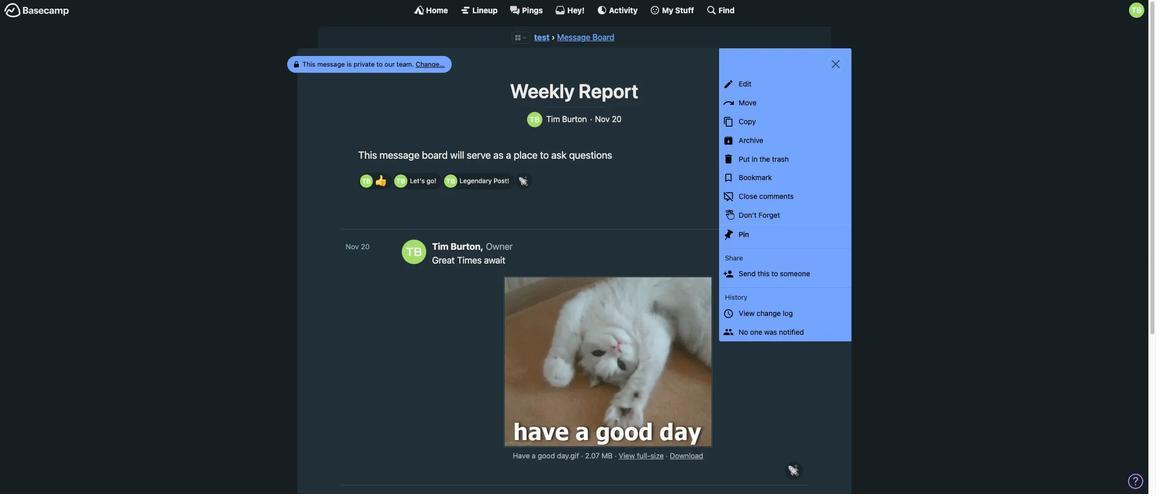 Task type: locate. For each thing, give the bounding box(es) containing it.
no
[[739, 328, 748, 336]]

0 vertical spatial this
[[302, 60, 315, 68]]

tim b. boosted the message with '👍' element
[[358, 173, 392, 189]]

place
[[514, 149, 538, 161]]

lineup
[[472, 5, 498, 15]]

pin button
[[719, 226, 851, 244]]

change
[[757, 309, 781, 318]]

message for is
[[317, 60, 345, 68]]

tim burton image inside the tim b. boosted the message with 'let's go!' element
[[394, 175, 407, 188]]

message up let's
[[380, 149, 420, 161]]

tim burton image
[[527, 112, 542, 127], [360, 175, 373, 188], [402, 240, 426, 265]]

to right this
[[772, 270, 778, 278]]

tim burton image
[[1129, 3, 1144, 18], [394, 175, 407, 188], [444, 175, 457, 188]]

0 vertical spatial to
[[377, 60, 383, 68]]

0 horizontal spatial tim
[[432, 242, 449, 252]]

1 vertical spatial this
[[358, 149, 377, 161]]

0 vertical spatial tim burton image
[[527, 112, 542, 127]]

edit link
[[719, 75, 851, 94]]

this left is
[[302, 60, 315, 68]]

nov 20 element
[[595, 115, 622, 124], [346, 243, 370, 251]]

0 horizontal spatial view
[[619, 452, 635, 461]]

tim burton image inside main element
[[1129, 3, 1144, 18]]

2 vertical spatial to
[[772, 270, 778, 278]]

tim burton image inside 'tim b. boosted the message with 'legendary post!'' element
[[444, 175, 457, 188]]

don't
[[739, 211, 757, 219]]

0 horizontal spatial nov
[[346, 243, 359, 251]]

tim down weekly at the top
[[546, 115, 560, 124]]

to left our
[[377, 60, 383, 68]]

1 vertical spatial message
[[380, 149, 420, 161]]

tim up great
[[432, 242, 449, 252]]

team.
[[397, 60, 414, 68]]

lineup link
[[460, 5, 498, 15]]

0 vertical spatial 20
[[612, 115, 622, 124]]

0 horizontal spatial this
[[302, 60, 315, 68]]

legendary post!
[[460, 177, 509, 185]]

to
[[377, 60, 383, 68], [540, 149, 549, 161], [772, 270, 778, 278]]

view left full-
[[619, 452, 635, 461]]

1 vertical spatial 20
[[361, 243, 370, 251]]

0 horizontal spatial tim burton image
[[360, 175, 373, 188]]

1 horizontal spatial message
[[380, 149, 420, 161]]

1 horizontal spatial burton
[[562, 115, 587, 124]]

tim burton image left great
[[402, 240, 426, 265]]

put in the trash
[[739, 155, 789, 163]]

this
[[302, 60, 315, 68], [358, 149, 377, 161]]

to left "ask"
[[540, 149, 549, 161]]

times
[[457, 255, 482, 266]]

0 horizontal spatial tim burton image
[[394, 175, 407, 188]]

burton up great times await
[[451, 242, 481, 252]]

1 horizontal spatial view
[[739, 309, 755, 318]]

great times await
[[432, 255, 505, 266]]

tim burton image for tim burton
[[527, 112, 542, 127]]

tim burton image inside the tim b. boosted the message with '👍' element
[[360, 175, 373, 188]]

size
[[651, 452, 664, 461]]

0 horizontal spatial burton
[[451, 242, 481, 252]]

ask
[[551, 149, 567, 161]]

a right have
[[532, 452, 536, 461]]

copy
[[739, 117, 756, 126]]

0 horizontal spatial nov 20 element
[[346, 243, 370, 251]]

view
[[739, 309, 755, 318], [619, 452, 635, 461]]

activity
[[609, 5, 638, 15]]

this up the tim b. boosted the message with '👍' element
[[358, 149, 377, 161]]

tim burton image for 👍
[[360, 175, 373, 188]]

1 horizontal spatial to
[[540, 149, 549, 161]]

move link
[[719, 94, 851, 113]]

1 vertical spatial to
[[540, 149, 549, 161]]

20
[[612, 115, 622, 124], [361, 243, 370, 251]]

0 vertical spatial tim
[[546, 115, 560, 124]]

1 horizontal spatial this
[[358, 149, 377, 161]]

1 horizontal spatial tim burton image
[[402, 240, 426, 265]]

burton
[[562, 115, 587, 124], [451, 242, 481, 252]]

pings button
[[510, 5, 543, 15]]

nov
[[595, 115, 610, 124], [346, 243, 359, 251]]

put in the trash link
[[719, 150, 851, 169]]

1 horizontal spatial nov
[[595, 115, 610, 124]]

2 horizontal spatial tim burton image
[[527, 112, 542, 127]]

2 horizontal spatial to
[[772, 270, 778, 278]]

report
[[579, 79, 638, 102]]

burton down weekly report
[[562, 115, 587, 124]]

1 vertical spatial tim burton image
[[360, 175, 373, 188]]

0 vertical spatial message
[[317, 60, 345, 68]]

private
[[354, 60, 375, 68]]

find button
[[706, 5, 735, 15]]

let's
[[410, 177, 425, 185]]

log
[[783, 309, 793, 318]]

tim
[[546, 115, 560, 124], [432, 242, 449, 252]]

this message is private to our team. change…
[[302, 60, 445, 68]]

tim burton image down weekly at the top
[[527, 112, 542, 127]]

go!
[[427, 177, 436, 185]]

a
[[506, 149, 511, 161], [532, 452, 536, 461]]

post!
[[494, 177, 509, 185]]

0 horizontal spatial a
[[506, 149, 511, 161]]

0 horizontal spatial to
[[377, 60, 383, 68]]

test
[[534, 33, 550, 42]]

1 horizontal spatial tim burton image
[[444, 175, 457, 188]]

nov for the nov 20 element to the right
[[595, 115, 610, 124]]

share send this to someone
[[725, 254, 810, 278]]

2 horizontal spatial tim burton image
[[1129, 3, 1144, 18]]

a right "as"
[[506, 149, 511, 161]]

0 horizontal spatial 20
[[361, 243, 370, 251]]

tim burton
[[546, 115, 587, 124]]

my stuff button
[[650, 5, 694, 15]]

switch accounts image
[[4, 3, 69, 18]]

no one was notified
[[739, 328, 804, 336]]

1 horizontal spatial nov 20 element
[[595, 115, 622, 124]]

message for board
[[380, 149, 420, 161]]

0 horizontal spatial message
[[317, 60, 345, 68]]

message
[[317, 60, 345, 68], [380, 149, 420, 161]]

questions
[[569, 149, 612, 161]]

tim b. boosted the message with 'let's go!' element
[[393, 173, 442, 189]]

burton for tim burton
[[562, 115, 587, 124]]

1 vertical spatial tim
[[432, 242, 449, 252]]

have
[[513, 452, 530, 461]]

0 vertical spatial nov 20 element
[[595, 115, 622, 124]]

my stuff
[[662, 5, 694, 15]]

trash
[[772, 155, 789, 163]]

›
[[552, 33, 555, 42]]

to inside share send this to someone
[[772, 270, 778, 278]]

let's go!
[[410, 177, 436, 185]]

test link
[[534, 33, 550, 42]]

this for this message board will serve as a place to ask questions
[[358, 149, 377, 161]]

1 vertical spatial view
[[619, 452, 635, 461]]

hey! button
[[555, 5, 585, 15]]

1 vertical spatial nov
[[346, 243, 359, 251]]

download
[[670, 452, 703, 461]]

copy link
[[719, 113, 851, 131]]

0 vertical spatial nov
[[595, 115, 610, 124]]

home link
[[414, 5, 448, 15]]

1 vertical spatial nov 20
[[346, 243, 370, 251]]

message left is
[[317, 60, 345, 68]]

my
[[662, 5, 673, 15]]

activity link
[[597, 5, 638, 15]]

stuff
[[675, 5, 694, 15]]

tim burton image for legendary post!
[[444, 175, 457, 188]]

share
[[725, 254, 743, 262]]

1 vertical spatial nov 20 element
[[346, 243, 370, 251]]

nov for the nov 20 element in the nov 20 link
[[346, 243, 359, 251]]

burton for tim burton , owner
[[451, 242, 481, 252]]

move
[[739, 98, 757, 107]]

view down history
[[739, 309, 755, 318]]

0 vertical spatial burton
[[562, 115, 587, 124]]

view full-size link
[[619, 452, 664, 461]]

tim burton image left the '👍'
[[360, 175, 373, 188]]

1 vertical spatial a
[[532, 452, 536, 461]]

1 horizontal spatial nov 20
[[595, 115, 622, 124]]

1 horizontal spatial 20
[[612, 115, 622, 124]]

as
[[493, 149, 504, 161]]

nov 20 link
[[346, 242, 391, 253]]

view change log link
[[719, 304, 851, 323]]

tim for tim burton , owner
[[432, 242, 449, 252]]

1 horizontal spatial tim
[[546, 115, 560, 124]]

1 vertical spatial burton
[[451, 242, 481, 252]]

comments
[[759, 192, 794, 201]]

nov 20
[[595, 115, 622, 124], [346, 243, 370, 251]]

will
[[450, 149, 464, 161]]



Task type: describe. For each thing, give the bounding box(es) containing it.
owner
[[486, 242, 513, 252]]

› message board
[[552, 33, 614, 42]]

this
[[758, 270, 770, 278]]

0 horizontal spatial nov 20
[[346, 243, 370, 251]]

archive link
[[719, 131, 851, 150]]

tim b. boosted the message with 'legendary post!' element
[[443, 173, 515, 189]]

one
[[750, 328, 762, 336]]

download link
[[670, 452, 703, 461]]

2.07
[[585, 452, 600, 461]]

don't forget link
[[719, 206, 851, 225]]

20 for the nov 20 element to the right
[[612, 115, 622, 124]]

main element
[[0, 0, 1148, 20]]

view change log
[[739, 309, 793, 318]]

our
[[385, 60, 395, 68]]

change…
[[416, 60, 445, 68]]

was
[[764, 328, 777, 336]]

this for this message is private to our team. change…
[[302, 60, 315, 68]]

20 for the nov 20 element in the nov 20 link
[[361, 243, 370, 251]]

send
[[739, 270, 756, 278]]

nov 20 element inside nov 20 link
[[346, 243, 370, 251]]

close comments link
[[719, 188, 851, 206]]

find
[[719, 5, 735, 15]]

good
[[538, 452, 555, 461]]

pin
[[739, 230, 749, 239]]

2 vertical spatial tim burton image
[[402, 240, 426, 265]]

message board link
[[557, 33, 614, 42]]

full-
[[637, 452, 651, 461]]

1 horizontal spatial a
[[532, 452, 536, 461]]

forget
[[759, 211, 780, 219]]

is
[[347, 60, 352, 68]]

change… link
[[416, 60, 445, 68]]

0 vertical spatial view
[[739, 309, 755, 318]]

pings
[[522, 5, 543, 15]]

await
[[484, 255, 505, 266]]

this message board will serve as a place to ask questions
[[358, 149, 612, 161]]

edit
[[739, 80, 752, 88]]

bookmark link
[[719, 169, 851, 188]]

tim for tim burton
[[546, 115, 560, 124]]

message
[[557, 33, 590, 42]]

bookmark
[[739, 173, 772, 182]]

put
[[739, 155, 750, 163]]

day.gif
[[557, 452, 579, 461]]

close comments
[[739, 192, 794, 201]]

mb
[[602, 452, 613, 461]]

0 vertical spatial a
[[506, 149, 511, 161]]

someone
[[780, 270, 810, 278]]

great
[[432, 255, 455, 266]]

tim burton image for let's go!
[[394, 175, 407, 188]]

weekly report
[[510, 79, 638, 102]]

close
[[739, 192, 757, 201]]

have a good day.gif 2.07 mb view full-size
[[513, 452, 664, 461]]

notified
[[779, 328, 804, 336]]

weekly
[[510, 79, 575, 102]]

tim burton , owner
[[432, 242, 513, 252]]

send this to someone link
[[719, 265, 851, 284]]

0 vertical spatial nov 20
[[595, 115, 622, 124]]

legendary
[[460, 177, 492, 185]]

serve
[[467, 149, 491, 161]]

history
[[725, 294, 748, 302]]

home
[[426, 5, 448, 15]]

don't forget
[[739, 211, 780, 219]]

archive
[[739, 136, 763, 145]]

board
[[593, 33, 614, 42]]

zoom have a good day.gif image
[[505, 278, 712, 447]]

board
[[422, 149, 448, 161]]

,
[[481, 242, 483, 252]]

in
[[752, 155, 758, 163]]

👍
[[375, 175, 387, 187]]

the
[[760, 155, 770, 163]]



Task type: vqa. For each thing, say whether or not it's contained in the screenshot.
November Sun
no



